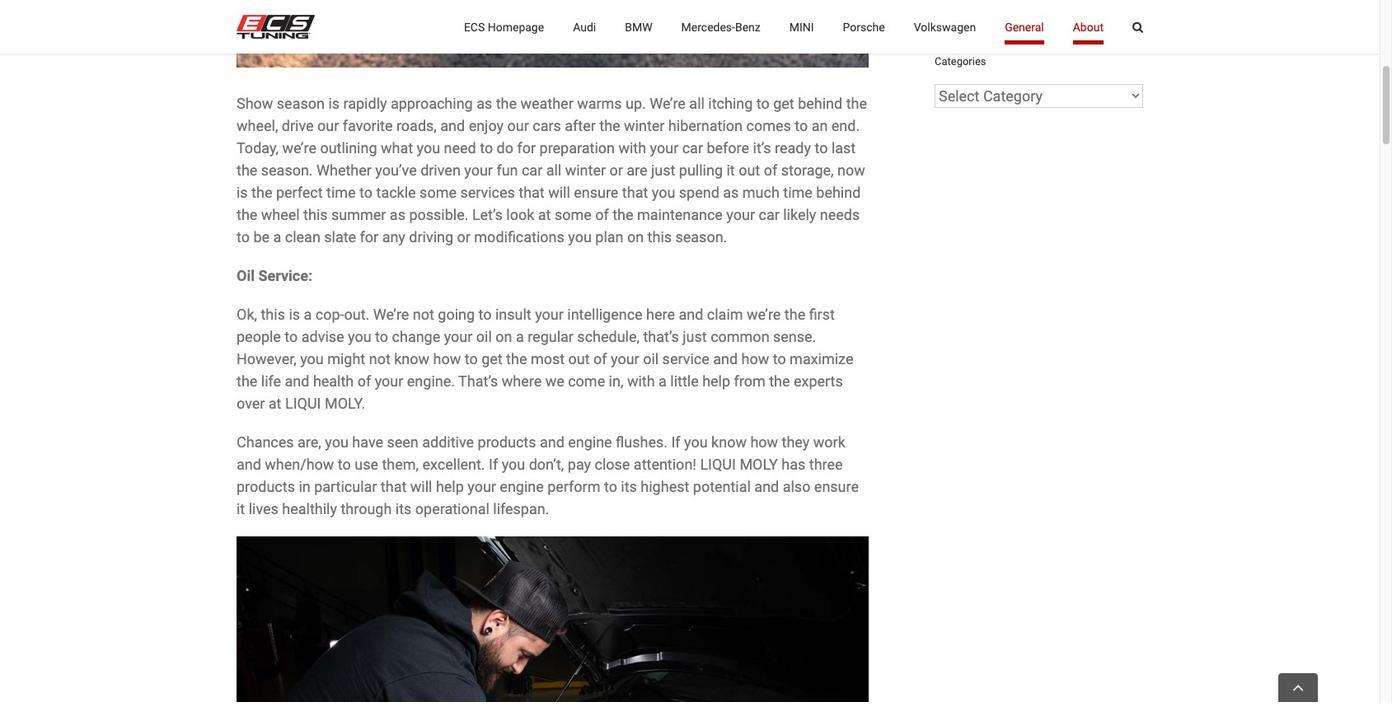 Task type: vqa. For each thing, say whether or not it's contained in the screenshot.
the ensure
yes



Task type: describe. For each thing, give the bounding box(es) containing it.
services
[[461, 184, 515, 201]]

plan
[[596, 228, 624, 246]]

0 horizontal spatial is
[[237, 184, 248, 201]]

to left 'change'
[[375, 328, 388, 346]]

spend
[[679, 184, 720, 201]]

1 vertical spatial for
[[360, 228, 379, 246]]

to up comes at the right
[[757, 95, 770, 112]]

use
[[355, 456, 379, 473]]

work
[[814, 434, 846, 451]]

to down sense.
[[773, 350, 786, 368]]

at inside show season is rapidly approaching as the weather warms up. we're all itching to get behind the wheel, drive our favorite roads, and enjoy our cars after the winter hibernation comes to an end. today, we're outlining what you need to do for preparation with your car before it's ready to last the season. whether you've driven your fun car all winter or are just pulling it out of storage, now is the perfect time to tackle some services that will ensure that you spend as much time behind the wheel this summer as possible. let's look at some of the maintenance your car likely needs to be a clean slate for any driving or modifications you plan on this season.
[[538, 206, 551, 223]]

help inside ok, this is a cop-out. we're not going to insult your intelligence here and claim we're the first people to advise you to change your oil on a regular schedule, that's just common sense. however, you might not know how to get the most out of your oil service and how to maximize the life and health of your engine. that's where we come in, with a little help from the experts over at liqui moly.
[[703, 373, 731, 390]]

lives
[[249, 501, 279, 518]]

you right are,
[[325, 434, 349, 451]]

enjoy
[[469, 117, 504, 134]]

up.
[[626, 95, 646, 112]]

1 vertical spatial products
[[237, 478, 295, 496]]

we
[[546, 373, 565, 390]]

wheel
[[261, 206, 300, 223]]

sense.
[[774, 328, 817, 346]]

ensure inside chances are, you have seen additive products and engine flushes. if you know how they work and when/how to use them, excellent. if you don't, pay close attention! liqui moly has three products in particular that will help your engine perform to its highest potential and also ensure it lives healthily through its operational lifespan.
[[815, 478, 859, 496]]

approaching
[[391, 95, 473, 112]]

1 vertical spatial season.
[[676, 228, 728, 246]]

are,
[[298, 434, 321, 451]]

ok, this is a cop-out. we're not going to insult your intelligence here and claim we're the first people to advise you to change your oil on a regular schedule, that's just common sense. however, you might not know how to get the most out of your oil service and how to maximize the life and health of your engine. that's where we come in, with a little help from the experts over at liqui moly.
[[237, 306, 854, 412]]

1 horizontal spatial this
[[304, 206, 328, 223]]

2 horizontal spatial that
[[623, 184, 648, 201]]

a left little
[[659, 373, 667, 390]]

your up the in, at the bottom of page
[[611, 350, 640, 368]]

be
[[254, 228, 270, 246]]

end.
[[832, 117, 860, 134]]

modifications
[[474, 228, 565, 246]]

to left use
[[338, 456, 351, 473]]

driving
[[409, 228, 454, 246]]

tackle
[[376, 184, 416, 201]]

storage,
[[781, 162, 834, 179]]

0 horizontal spatial its
[[396, 501, 412, 518]]

1 horizontal spatial as
[[477, 95, 492, 112]]

whether
[[317, 162, 372, 179]]

bmw link
[[625, 0, 653, 54]]

bmw
[[625, 20, 653, 33]]

ecs tuning logo image
[[237, 15, 315, 39]]

your down going
[[444, 328, 473, 346]]

healthily
[[282, 501, 337, 518]]

the up end.
[[847, 95, 868, 112]]

look
[[507, 206, 535, 223]]

general
[[1005, 20, 1045, 33]]

1 vertical spatial not
[[369, 350, 391, 368]]

of down might
[[358, 373, 371, 390]]

moly
[[740, 456, 778, 473]]

you left plan
[[568, 228, 592, 246]]

chances are, you have seen additive products and engine flushes. if you know how they work and when/how to use them, excellent. if you don't, pay close attention! liqui moly has three products in particular that will help your engine perform to its highest potential and also ensure it lives healthily through its operational lifespan.
[[237, 434, 859, 518]]

oil service:
[[237, 267, 313, 285]]

seen
[[387, 434, 419, 451]]

0 vertical spatial its
[[621, 478, 637, 496]]

we're inside ok, this is a cop-out. we're not going to insult your intelligence here and claim we're the first people to advise you to change your oil on a regular schedule, that's just common sense. however, you might not know how to get the most out of your oil service and how to maximize the life and health of your engine. that's where we come in, with a little help from the experts over at liqui moly.
[[373, 306, 409, 323]]

how up the engine.
[[433, 350, 461, 368]]

your up services
[[465, 162, 493, 179]]

attention!
[[634, 456, 697, 473]]

at inside ok, this is a cop-out. we're not going to insult your intelligence here and claim we're the first people to advise you to change your oil on a regular schedule, that's just common sense. however, you might not know how to get the most out of your oil service and how to maximize the life and health of your engine. that's where we come in, with a little help from the experts over at liqui moly.
[[269, 395, 282, 412]]

to up summer
[[360, 184, 373, 201]]

pay
[[568, 456, 591, 473]]

hm b8 s4 beauty shots 12 4 2019 3 image
[[237, 0, 869, 68]]

your down much
[[727, 206, 755, 223]]

0 vertical spatial products
[[478, 434, 536, 451]]

mercedes-benz
[[682, 20, 761, 33]]

1 vertical spatial or
[[457, 228, 471, 246]]

and down chances
[[237, 456, 261, 473]]

will inside show season is rapidly approaching as the weather warms up. we're all itching to get behind the wheel, drive our favorite roads, and enjoy our cars after the winter hibernation comes to an end. today, we're outlining what you need to do for preparation with your car before it's ready to last the season. whether you've driven your fun car all winter or are just pulling it out of storage, now is the perfect time to tackle some services that will ensure that you spend as much time behind the wheel this summer as possible. let's look at some of the maintenance your car likely needs to be a clean slate for any driving or modifications you plan on this season.
[[549, 184, 571, 201]]

2 horizontal spatial car
[[759, 206, 780, 223]]

just inside show season is rapidly approaching as the weather warms up. we're all itching to get behind the wheel, drive our favorite roads, and enjoy our cars after the winter hibernation comes to an end. today, we're outlining what you need to do for preparation with your car before it's ready to last the season. whether you've driven your fun car all winter or are just pulling it out of storage, now is the perfect time to tackle some services that will ensure that you spend as much time behind the wheel this summer as possible. let's look at some of the maintenance your car likely needs to be a clean slate for any driving or modifications you plan on this season.
[[651, 162, 676, 179]]

health
[[313, 373, 354, 390]]

before
[[707, 139, 750, 157]]

an
[[812, 117, 828, 134]]

and down moly in the right of the page
[[755, 478, 780, 496]]

the down warms
[[600, 117, 621, 134]]

to down close in the left of the page
[[604, 478, 618, 496]]

where
[[502, 373, 542, 390]]

2 time from the left
[[784, 184, 813, 201]]

you down out. in the left top of the page
[[348, 328, 372, 346]]

here
[[647, 306, 675, 323]]

the down the today,
[[237, 162, 258, 179]]

of down it's
[[764, 162, 778, 179]]

service
[[663, 350, 710, 368]]

you down 'roads,'
[[417, 139, 440, 157]]

2 horizontal spatial this
[[648, 228, 672, 246]]

mercedes-
[[682, 20, 736, 33]]

they
[[782, 434, 810, 451]]

people
[[237, 328, 281, 346]]

how inside chances are, you have seen additive products and engine flushes. if you know how they work and when/how to use them, excellent. if you don't, pay close attention! liqui moly has three products in particular that will help your engine perform to its highest potential and also ensure it lives healthily through its operational lifespan.
[[751, 434, 779, 451]]

0 horizontal spatial all
[[547, 162, 562, 179]]

maintenance
[[637, 206, 723, 223]]

of down the schedule,
[[594, 350, 607, 368]]

0 vertical spatial oil
[[477, 328, 492, 346]]

weather
[[521, 95, 574, 112]]

1 horizontal spatial all
[[690, 95, 705, 112]]

what
[[381, 139, 413, 157]]

needs
[[820, 206, 860, 223]]

and right life
[[285, 373, 310, 390]]

however,
[[237, 350, 297, 368]]

0 vertical spatial some
[[420, 184, 457, 201]]

1 vertical spatial car
[[522, 162, 543, 179]]

out.
[[344, 306, 370, 323]]

after
[[565, 117, 596, 134]]

audi link
[[573, 0, 596, 54]]

we're inside ok, this is a cop-out. we're not going to insult your intelligence here and claim we're the first people to advise you to change your oil on a regular schedule, that's just common sense. however, you might not know how to get the most out of your oil service and how to maximize the life and health of your engine. that's where we come in, with a little help from the experts over at liqui moly.
[[747, 306, 781, 323]]

1 horizontal spatial not
[[413, 306, 435, 323]]

last
[[832, 139, 856, 157]]

this inside ok, this is a cop-out. we're not going to insult your intelligence here and claim we're the first people to advise you to change your oil on a regular schedule, that's just common sense. however, you might not know how to get the most out of your oil service and how to maximize the life and health of your engine. that's where we come in, with a little help from the experts over at liqui moly.
[[261, 306, 285, 323]]

now
[[838, 162, 866, 179]]

service:
[[258, 267, 313, 285]]

1 our from the left
[[318, 117, 339, 134]]

to up that's
[[465, 350, 478, 368]]

don't,
[[529, 456, 564, 473]]

know inside chances are, you have seen additive products and engine flushes. if you know how they work and when/how to use them, excellent. if you don't, pay close attention! liqui moly has three products in particular that will help your engine perform to its highest potential and also ensure it lives healthily through its operational lifespan.
[[712, 434, 747, 451]]

summer
[[332, 206, 386, 223]]

ok,
[[237, 306, 257, 323]]

the up be
[[237, 206, 258, 223]]

about link
[[1073, 0, 1104, 54]]

0 horizontal spatial if
[[489, 456, 498, 473]]

porsche link
[[843, 0, 885, 54]]

1 vertical spatial winter
[[565, 162, 606, 179]]

show season is rapidly approaching as the weather warms up. we're all itching to get behind the wheel, drive our favorite roads, and enjoy our cars after the winter hibernation comes to an end. today, we're outlining what you need to do for preparation with your car before it's ready to last the season. whether you've driven your fun car all winter or are just pulling it out of storage, now is the perfect time to tackle some services that will ensure that you spend as much time behind the wheel this summer as possible. let's look at some of the maintenance your car likely needs to be a clean slate for any driving or modifications you plan on this season.
[[237, 95, 868, 246]]

1 horizontal spatial if
[[672, 434, 681, 451]]

1 vertical spatial some
[[555, 206, 592, 223]]

warms
[[577, 95, 622, 112]]

0 horizontal spatial season.
[[261, 162, 313, 179]]

and down common
[[713, 350, 738, 368]]

through
[[341, 501, 392, 518]]

a left cop-
[[304, 306, 312, 323]]

ready
[[775, 139, 812, 157]]

1 vertical spatial behind
[[817, 184, 861, 201]]

are
[[627, 162, 648, 179]]

ensure inside show season is rapidly approaching as the weather warms up. we're all itching to get behind the wheel, drive our favorite roads, and enjoy our cars after the winter hibernation comes to an end. today, we're outlining what you need to do for preparation with your car before it's ready to last the season. whether you've driven your fun car all winter or are just pulling it out of storage, now is the perfect time to tackle some services that will ensure that you spend as much time behind the wheel this summer as possible. let's look at some of the maintenance your car likely needs to be a clean slate for any driving or modifications you plan on this season.
[[574, 184, 619, 201]]

you up maintenance
[[652, 184, 676, 201]]

do
[[497, 139, 514, 157]]

will inside chances are, you have seen additive products and engine flushes. if you know how they work and when/how to use them, excellent. if you don't, pay close attention! liqui moly has three products in particular that will help your engine perform to its highest potential and also ensure it lives healthily through its operational lifespan.
[[411, 478, 432, 496]]

any
[[382, 228, 406, 246]]

to left an
[[795, 117, 808, 134]]

oil
[[237, 267, 255, 285]]

the up plan
[[613, 206, 634, 223]]

them,
[[382, 456, 419, 473]]

operational
[[415, 501, 490, 518]]

it inside show season is rapidly approaching as the weather warms up. we're all itching to get behind the wheel, drive our favorite roads, and enjoy our cars after the winter hibernation comes to an end. today, we're outlining what you need to do for preparation with your car before it's ready to last the season. whether you've driven your fun car all winter or are just pulling it out of storage, now is the perfect time to tackle some services that will ensure that you spend as much time behind the wheel this summer as possible. let's look at some of the maintenance your car likely needs to be a clean slate for any driving or modifications you plan on this season.
[[727, 162, 735, 179]]

0 vertical spatial engine
[[568, 434, 612, 451]]

0 vertical spatial behind
[[798, 95, 843, 112]]

help inside chances are, you have seen additive products and engine flushes. if you know how they work and when/how to use them, excellent. if you don't, pay close attention! liqui moly has three products in particular that will help your engine perform to its highest potential and also ensure it lives healthily through its operational lifespan.
[[436, 478, 464, 496]]

the up enjoy
[[496, 95, 517, 112]]

insult
[[496, 306, 532, 323]]

0 horizontal spatial as
[[390, 206, 406, 223]]

volkswagen link
[[914, 0, 977, 54]]

your up regular
[[535, 306, 564, 323]]



Task type: locate. For each thing, give the bounding box(es) containing it.
and inside show season is rapidly approaching as the weather warms up. we're all itching to get behind the wheel, drive our favorite roads, and enjoy our cars after the winter hibernation comes to an end. today, we're outlining what you need to do for preparation with your car before it's ready to last the season. whether you've driven your fun car all winter or are just pulling it out of storage, now is the perfect time to tackle some services that will ensure that you spend as much time behind the wheel this summer as possible. let's look at some of the maintenance your car likely needs to be a clean slate for any driving or modifications you plan on this season.
[[441, 117, 465, 134]]

additive
[[422, 434, 474, 451]]

1 horizontal spatial winter
[[624, 117, 665, 134]]

for right do on the top left of the page
[[517, 139, 536, 157]]

a
[[273, 228, 281, 246], [304, 306, 312, 323], [516, 328, 524, 346], [659, 373, 667, 390]]

perfect
[[276, 184, 323, 201]]

1 vertical spatial help
[[436, 478, 464, 496]]

we're up common
[[747, 306, 781, 323]]

our up outlining
[[318, 117, 339, 134]]

0 horizontal spatial products
[[237, 478, 295, 496]]

liqui inside ok, this is a cop-out. we're not going to insult your intelligence here and claim we're the first people to advise you to change your oil on a regular schedule, that's just common sense. however, you might not know how to get the most out of your oil service and how to maximize the life and health of your engine. that's where we come in, with a little help from the experts over at liqui moly.
[[285, 395, 321, 412]]

just inside ok, this is a cop-out. we're not going to insult your intelligence here and claim we're the first people to advise you to change your oil on a regular schedule, that's just common sense. however, you might not know how to get the most out of your oil service and how to maximize the life and health of your engine. that's where we come in, with a little help from the experts over at liqui moly.
[[683, 328, 707, 346]]

1 horizontal spatial liqui
[[700, 456, 736, 473]]

with up are
[[619, 139, 647, 157]]

oil
[[477, 328, 492, 346], [643, 350, 659, 368]]

to down an
[[815, 139, 828, 157]]

not
[[413, 306, 435, 323], [369, 350, 391, 368]]

0 horizontal spatial not
[[369, 350, 391, 368]]

time down whether on the top left of page
[[327, 184, 356, 201]]

ensure up plan
[[574, 184, 619, 201]]

show
[[237, 95, 273, 112]]

1 horizontal spatial just
[[683, 328, 707, 346]]

season. down maintenance
[[676, 228, 728, 246]]

might
[[328, 350, 366, 368]]

2 horizontal spatial is
[[329, 95, 340, 112]]

some right look
[[555, 206, 592, 223]]

it's
[[753, 139, 772, 157]]

1 horizontal spatial oil
[[643, 350, 659, 368]]

1 horizontal spatial that
[[519, 184, 545, 201]]

you've
[[376, 162, 417, 179]]

a inside show season is rapidly approaching as the weather warms up. we're all itching to get behind the wheel, drive our favorite roads, and enjoy our cars after the winter hibernation comes to an end. today, we're outlining what you need to do for preparation with your car before it's ready to last the season. whether you've driven your fun car all winter or are just pulling it out of storage, now is the perfect time to tackle some services that will ensure that you spend as much time behind the wheel this summer as possible. let's look at some of the maintenance your car likely needs to be a clean slate for any driving or modifications you plan on this season.
[[273, 228, 281, 246]]

is for season
[[329, 95, 340, 112]]

will down them,
[[411, 478, 432, 496]]

that inside chances are, you have seen additive products and engine flushes. if you know how they work and when/how to use them, excellent. if you don't, pay close attention! liqui moly has three products in particular that will help your engine perform to its highest potential and also ensure it lives healthily through its operational lifespan.
[[381, 478, 407, 496]]

0 vertical spatial winter
[[624, 117, 665, 134]]

out inside ok, this is a cop-out. we're not going to insult your intelligence here and claim we're the first people to advise you to change your oil on a regular schedule, that's just common sense. however, you might not know how to get the most out of your oil service and how to maximize the life and health of your engine. that's where we come in, with a little help from the experts over at liqui moly.
[[569, 350, 590, 368]]

1 vertical spatial it
[[237, 501, 245, 518]]

0 horizontal spatial this
[[261, 306, 285, 323]]

0 vertical spatial we're
[[282, 139, 317, 157]]

behind up needs on the right top of page
[[817, 184, 861, 201]]

its right through
[[396, 501, 412, 518]]

know down 'change'
[[394, 350, 430, 368]]

out inside show season is rapidly approaching as the weather warms up. we're all itching to get behind the wheel, drive our favorite roads, and enjoy our cars after the winter hibernation comes to an end. today, we're outlining what you need to do for preparation with your car before it's ready to last the season. whether you've driven your fun car all winter or are just pulling it out of storage, now is the perfect time to tackle some services that will ensure that you spend as much time behind the wheel this summer as possible. let's look at some of the maintenance your car likely needs to be a clean slate for any driving or modifications you plan on this season.
[[739, 162, 761, 179]]

0 vertical spatial with
[[619, 139, 647, 157]]

0 vertical spatial not
[[413, 306, 435, 323]]

outlining
[[320, 139, 377, 157]]

the up sense.
[[785, 306, 806, 323]]

this
[[304, 206, 328, 223], [648, 228, 672, 246], [261, 306, 285, 323]]

1 horizontal spatial we're
[[747, 306, 781, 323]]

common
[[711, 328, 770, 346]]

1 vertical spatial get
[[482, 350, 503, 368]]

has
[[782, 456, 806, 473]]

0 horizontal spatial get
[[482, 350, 503, 368]]

get inside ok, this is a cop-out. we're not going to insult your intelligence here and claim we're the first people to advise you to change your oil on a regular schedule, that's just common sense. however, you might not know how to get the most out of your oil service and how to maximize the life and health of your engine. that's where we come in, with a little help from the experts over at liqui moly.
[[482, 350, 503, 368]]

1 vertical spatial will
[[411, 478, 432, 496]]

not up 'change'
[[413, 306, 435, 323]]

for
[[517, 139, 536, 157], [360, 228, 379, 246]]

ecs homepage
[[464, 20, 544, 33]]

ecs
[[464, 20, 485, 33]]

a down insult
[[516, 328, 524, 346]]

car right fun
[[522, 162, 543, 179]]

that up look
[[519, 184, 545, 201]]

hibernation
[[669, 117, 743, 134]]

1 vertical spatial at
[[269, 395, 282, 412]]

little
[[671, 373, 699, 390]]

is inside ok, this is a cop-out. we're not going to insult your intelligence here and claim we're the first people to advise you to change your oil on a regular schedule, that's just common sense. however, you might not know how to get the most out of your oil service and how to maximize the life and health of your engine. that's where we come in, with a little help from the experts over at liqui moly.
[[289, 306, 300, 323]]

0 horizontal spatial it
[[237, 501, 245, 518]]

1 horizontal spatial help
[[703, 373, 731, 390]]

out
[[739, 162, 761, 179], [569, 350, 590, 368]]

liqui up the potential
[[700, 456, 736, 473]]

0 horizontal spatial know
[[394, 350, 430, 368]]

with inside ok, this is a cop-out. we're not going to insult your intelligence here and claim we're the first people to advise you to change your oil on a regular schedule, that's just common sense. however, you might not know how to get the most out of your oil service and how to maximize the life and health of your engine. that's where we come in, with a little help from the experts over at liqui moly.
[[628, 373, 655, 390]]

it
[[727, 162, 735, 179], [237, 501, 245, 518]]

you up attention! in the bottom of the page
[[685, 434, 708, 451]]

0 horizontal spatial our
[[318, 117, 339, 134]]

lifespan.
[[493, 501, 550, 518]]

if up attention! in the bottom of the page
[[672, 434, 681, 451]]

the up wheel
[[252, 184, 273, 201]]

is
[[329, 95, 340, 112], [237, 184, 248, 201], [289, 306, 300, 323]]

much
[[743, 184, 780, 201]]

wheel,
[[237, 117, 278, 134]]

come
[[568, 373, 605, 390]]

0 horizontal spatial ensure
[[574, 184, 619, 201]]

particular
[[314, 478, 377, 496]]

experts
[[794, 373, 843, 390]]

and right here
[[679, 306, 704, 323]]

we're down drive
[[282, 139, 317, 157]]

let's
[[472, 206, 503, 223]]

how
[[433, 350, 461, 368], [742, 350, 770, 368], [751, 434, 779, 451]]

when/how
[[265, 456, 334, 473]]

perform
[[548, 478, 601, 496]]

products up 'don't,'
[[478, 434, 536, 451]]

need
[[444, 139, 476, 157]]

2 vertical spatial car
[[759, 206, 780, 223]]

0 vertical spatial for
[[517, 139, 536, 157]]

get inside show season is rapidly approaching as the weather warms up. we're all itching to get behind the wheel, drive our favorite roads, and enjoy our cars after the winter hibernation comes to an end. today, we're outlining what you need to do for preparation with your car before it's ready to last the season. whether you've driven your fun car all winter or are just pulling it out of storage, now is the perfect time to tackle some services that will ensure that you spend as much time behind the wheel this summer as possible. let's look at some of the maintenance your car likely needs to be a clean slate for any driving or modifications you plan on this season.
[[774, 95, 795, 112]]

0 horizontal spatial time
[[327, 184, 356, 201]]

with right the in, at the bottom of page
[[628, 373, 655, 390]]

roads,
[[397, 117, 437, 134]]

car
[[683, 139, 703, 157], [522, 162, 543, 179], [759, 206, 780, 223]]

all
[[690, 95, 705, 112], [547, 162, 562, 179]]

1 vertical spatial if
[[489, 456, 498, 473]]

pulling
[[679, 162, 723, 179]]

0 horizontal spatial that
[[381, 478, 407, 496]]

1 horizontal spatial time
[[784, 184, 813, 201]]

1 vertical spatial as
[[723, 184, 739, 201]]

0 vertical spatial is
[[329, 95, 340, 112]]

that's
[[459, 373, 498, 390]]

0 horizontal spatial for
[[360, 228, 379, 246]]

1 time from the left
[[327, 184, 356, 201]]

on inside ok, this is a cop-out. we're not going to insult your intelligence here and claim we're the first people to advise you to change your oil on a regular schedule, that's just common sense. however, you might not know how to get the most out of your oil service and how to maximize the life and health of your engine. that's where we come in, with a little help from the experts over at liqui moly.
[[496, 328, 513, 346]]

flushes.
[[616, 434, 668, 451]]

know inside ok, this is a cop-out. we're not going to insult your intelligence here and claim we're the first people to advise you to change your oil on a regular schedule, that's just common sense. however, you might not know how to get the most out of your oil service and how to maximize the life and health of your engine. that's where we come in, with a little help from the experts over at liqui moly.
[[394, 350, 430, 368]]

we're up 'change'
[[373, 306, 409, 323]]

of up plan
[[596, 206, 609, 223]]

0 vertical spatial if
[[672, 434, 681, 451]]

to left advise
[[285, 328, 298, 346]]

to left do on the top left of the page
[[480, 139, 493, 157]]

chances
[[237, 434, 294, 451]]

0 horizontal spatial some
[[420, 184, 457, 201]]

the right 'from'
[[770, 373, 790, 390]]

0 vertical spatial this
[[304, 206, 328, 223]]

will down preparation
[[549, 184, 571, 201]]

winter down up.
[[624, 117, 665, 134]]

with
[[619, 139, 647, 157], [628, 373, 655, 390]]

season.
[[261, 162, 313, 179], [676, 228, 728, 246]]

winter
[[624, 117, 665, 134], [565, 162, 606, 179]]

will
[[549, 184, 571, 201], [411, 478, 432, 496]]

schedule,
[[578, 328, 640, 346]]

0 vertical spatial it
[[727, 162, 735, 179]]

to
[[757, 95, 770, 112], [795, 117, 808, 134], [480, 139, 493, 157], [815, 139, 828, 157], [360, 184, 373, 201], [237, 228, 250, 246], [479, 306, 492, 323], [285, 328, 298, 346], [375, 328, 388, 346], [465, 350, 478, 368], [773, 350, 786, 368], [338, 456, 351, 473], [604, 478, 618, 496]]

or left are
[[610, 162, 623, 179]]

advise
[[302, 328, 344, 346]]

as up enjoy
[[477, 95, 492, 112]]

also
[[783, 478, 811, 496]]

regular
[[528, 328, 574, 346]]

is for this
[[289, 306, 300, 323]]

season
[[277, 95, 325, 112]]

help up operational
[[436, 478, 464, 496]]

mercedes-benz link
[[682, 0, 761, 54]]

engine up pay
[[568, 434, 612, 451]]

the up the where
[[506, 350, 527, 368]]

oil down that's
[[643, 350, 659, 368]]

or right driving
[[457, 228, 471, 246]]

0 vertical spatial just
[[651, 162, 676, 179]]

car down much
[[759, 206, 780, 223]]

0 vertical spatial season.
[[261, 162, 313, 179]]

just up service
[[683, 328, 707, 346]]

change
[[392, 328, 441, 346]]

on right plan
[[628, 228, 644, 246]]

0 vertical spatial liqui
[[285, 395, 321, 412]]

moly.
[[325, 395, 366, 412]]

clean
[[285, 228, 321, 246]]

products up lives
[[237, 478, 295, 496]]

how up 'from'
[[742, 350, 770, 368]]

0 horizontal spatial out
[[569, 350, 590, 368]]

just right are
[[651, 162, 676, 179]]

audi
[[573, 20, 596, 33]]

car up "pulling"
[[683, 139, 703, 157]]

it inside chances are, you have seen additive products and engine flushes. if you know how they work and when/how to use them, excellent. if you don't, pay close attention! liqui moly has three products in particular that will help your engine perform to its highest potential and also ensure it lives healthily through its operational lifespan.
[[237, 501, 245, 518]]

0 horizontal spatial winter
[[565, 162, 606, 179]]

0 vertical spatial know
[[394, 350, 430, 368]]

1 horizontal spatial or
[[610, 162, 623, 179]]

highest
[[641, 478, 690, 496]]

0 horizontal spatial we're
[[373, 306, 409, 323]]

out up much
[[739, 162, 761, 179]]

close
[[595, 456, 630, 473]]

rapidly
[[343, 95, 387, 112]]

0 horizontal spatial car
[[522, 162, 543, 179]]

1 vertical spatial engine
[[500, 478, 544, 496]]

if right excellent.
[[489, 456, 498, 473]]

that's
[[644, 328, 679, 346]]

for down summer
[[360, 228, 379, 246]]

1 horizontal spatial out
[[739, 162, 761, 179]]

cars
[[533, 117, 561, 134]]

2 vertical spatial as
[[390, 206, 406, 223]]

liqui down health
[[285, 395, 321, 412]]

1 horizontal spatial get
[[774, 95, 795, 112]]

is left rapidly
[[329, 95, 340, 112]]

0 vertical spatial will
[[549, 184, 571, 201]]

first
[[810, 306, 835, 323]]

possible.
[[409, 206, 469, 223]]

your left the engine.
[[375, 373, 404, 390]]

1 vertical spatial is
[[237, 184, 248, 201]]

help right little
[[703, 373, 731, 390]]

of
[[764, 162, 778, 179], [596, 206, 609, 223], [594, 350, 607, 368], [358, 373, 371, 390]]

get up comes at the right
[[774, 95, 795, 112]]

0 vertical spatial out
[[739, 162, 761, 179]]

0 vertical spatial help
[[703, 373, 731, 390]]

1 horizontal spatial some
[[555, 206, 592, 223]]

this down maintenance
[[648, 228, 672, 246]]

help
[[703, 373, 731, 390], [436, 478, 464, 496]]

out up come
[[569, 350, 590, 368]]

and up need
[[441, 117, 465, 134]]

1 vertical spatial its
[[396, 501, 412, 518]]

that down them,
[[381, 478, 407, 496]]

it down before
[[727, 162, 735, 179]]

just
[[651, 162, 676, 179], [683, 328, 707, 346]]

1 horizontal spatial engine
[[568, 434, 612, 451]]

preparation
[[540, 139, 615, 157]]

its
[[621, 478, 637, 496], [396, 501, 412, 518]]

itching
[[709, 95, 753, 112]]

0 horizontal spatial engine
[[500, 478, 544, 496]]

categories section
[[935, 0, 1144, 145]]

1 horizontal spatial season.
[[676, 228, 728, 246]]

intelligence
[[568, 306, 643, 323]]

with inside show season is rapidly approaching as the weather warms up. we're all itching to get behind the wheel, drive our favorite roads, and enjoy our cars after the winter hibernation comes to an end. today, we're outlining what you need to do for preparation with your car before it's ready to last the season. whether you've driven your fun car all winter or are just pulling it out of storage, now is the perfect time to tackle some services that will ensure that you spend as much time behind the wheel this summer as possible. let's look at some of the maintenance your car likely needs to be a clean slate for any driving or modifications you plan on this season.
[[619, 139, 647, 157]]

some up possible.
[[420, 184, 457, 201]]

1 vertical spatial ensure
[[815, 478, 859, 496]]

cop-
[[316, 306, 344, 323]]

to left be
[[237, 228, 250, 246]]

2 our from the left
[[508, 117, 529, 134]]

we're inside show season is rapidly approaching as the weather warms up. we're all itching to get behind the wheel, drive our favorite roads, and enjoy our cars after the winter hibernation comes to an end. today, we're outlining what you need to do for preparation with your car before it's ready to last the season. whether you've driven your fun car all winter or are just pulling it out of storage, now is the perfect time to tackle some services that will ensure that you spend as much time behind the wheel this summer as possible. let's look at some of the maintenance your car likely needs to be a clean slate for any driving or modifications you plan on this season.
[[650, 95, 686, 112]]

not right might
[[369, 350, 391, 368]]

0 horizontal spatial at
[[269, 395, 282, 412]]

0 horizontal spatial or
[[457, 228, 471, 246]]

liqui
[[285, 395, 321, 412], [700, 456, 736, 473]]

this right ok,
[[261, 306, 285, 323]]

we're
[[282, 139, 317, 157], [747, 306, 781, 323]]

0 horizontal spatial will
[[411, 478, 432, 496]]

this up clean
[[304, 206, 328, 223]]

comes
[[747, 117, 792, 134]]

is down the today,
[[237, 184, 248, 201]]

1 horizontal spatial car
[[683, 139, 703, 157]]

1 horizontal spatial is
[[289, 306, 300, 323]]

0 vertical spatial we're
[[650, 95, 686, 112]]

1 horizontal spatial know
[[712, 434, 747, 451]]

is left cop-
[[289, 306, 300, 323]]

we're inside show season is rapidly approaching as the weather warms up. we're all itching to get behind the wheel, drive our favorite roads, and enjoy our cars after the winter hibernation comes to an end. today, we're outlining what you need to do for preparation with your car before it's ready to last the season. whether you've driven your fun car all winter or are just pulling it out of storage, now is the perfect time to tackle some services that will ensure that you spend as much time behind the wheel this summer as possible. let's look at some of the maintenance your car likely needs to be a clean slate for any driving or modifications you plan on this season.
[[282, 139, 317, 157]]

2 vertical spatial this
[[261, 306, 285, 323]]

general link
[[1005, 0, 1045, 54]]

at
[[538, 206, 551, 223], [269, 395, 282, 412]]

behind up an
[[798, 95, 843, 112]]

0 horizontal spatial help
[[436, 478, 464, 496]]

at down life
[[269, 395, 282, 412]]

your inside chances are, you have seen additive products and engine flushes. if you know how they work and when/how to use them, excellent. if you don't, pay close attention! liqui moly has three products in particular that will help your engine perform to its highest potential and also ensure it lives healthily through its operational lifespan.
[[468, 478, 496, 496]]

1 vertical spatial oil
[[643, 350, 659, 368]]

0 vertical spatial or
[[610, 162, 623, 179]]

1 vertical spatial know
[[712, 434, 747, 451]]

get up that's
[[482, 350, 503, 368]]

0 vertical spatial at
[[538, 206, 551, 223]]

and up 'don't,'
[[540, 434, 565, 451]]

a right be
[[273, 228, 281, 246]]

today,
[[237, 139, 279, 157]]

homepage
[[488, 20, 544, 33]]

0 vertical spatial all
[[690, 95, 705, 112]]

liqui inside chances are, you have seen additive products and engine flushes. if you know how they work and when/how to use them, excellent. if you don't, pay close attention! liqui moly has three products in particular that will help your engine perform to its highest potential and also ensure it lives healthily through its operational lifespan.
[[700, 456, 736, 473]]

1 vertical spatial all
[[547, 162, 562, 179]]

your down hibernation
[[650, 139, 679, 157]]

1 horizontal spatial will
[[549, 184, 571, 201]]

on inside show season is rapidly approaching as the weather warms up. we're all itching to get behind the wheel, drive our favorite roads, and enjoy our cars after the winter hibernation comes to an end. today, we're outlining what you need to do for preparation with your car before it's ready to last the season. whether you've driven your fun car all winter or are just pulling it out of storage, now is the perfect time to tackle some services that will ensure that you spend as much time behind the wheel this summer as possible. let's look at some of the maintenance your car likely needs to be a clean slate for any driving or modifications you plan on this season.
[[628, 228, 644, 246]]

1 vertical spatial with
[[628, 373, 655, 390]]

0 horizontal spatial just
[[651, 162, 676, 179]]

you left 'don't,'
[[502, 456, 526, 473]]

your down excellent.
[[468, 478, 496, 496]]

1 horizontal spatial ensure
[[815, 478, 859, 496]]

the up over
[[237, 373, 258, 390]]

you down advise
[[300, 350, 324, 368]]

engine.
[[407, 373, 455, 390]]

maximize
[[790, 350, 854, 368]]

to left insult
[[479, 306, 492, 323]]

1 horizontal spatial our
[[508, 117, 529, 134]]

know
[[394, 350, 430, 368], [712, 434, 747, 451]]

1 horizontal spatial its
[[621, 478, 637, 496]]

0 vertical spatial car
[[683, 139, 703, 157]]

how up moly in the right of the page
[[751, 434, 779, 451]]

1 horizontal spatial at
[[538, 206, 551, 223]]

driven
[[421, 162, 461, 179]]

oil up that's
[[477, 328, 492, 346]]

we're right up.
[[650, 95, 686, 112]]

1 horizontal spatial products
[[478, 434, 536, 451]]



